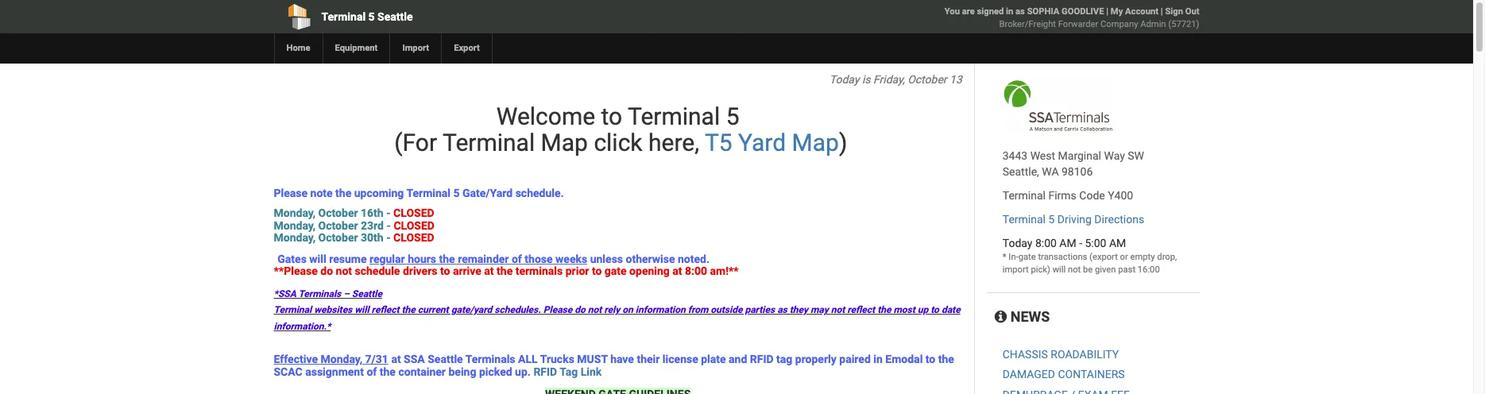 Task type: locate. For each thing, give the bounding box(es) containing it.
0 horizontal spatial terminals
[[298, 289, 341, 300]]

terminals left the all
[[466, 353, 515, 366]]

will
[[309, 252, 326, 265], [1053, 265, 1066, 275], [355, 305, 369, 316]]

5 right the here,
[[726, 103, 740, 130]]

0 horizontal spatial in
[[874, 353, 883, 366]]

3443 west marginal way sw seattle, wa 98106
[[1003, 149, 1144, 178]]

code
[[1080, 189, 1105, 202]]

trucks
[[540, 353, 574, 366]]

98106
[[1062, 165, 1093, 178]]

properly
[[795, 353, 837, 366]]

information
[[636, 305, 686, 316]]

0 vertical spatial of
[[512, 252, 522, 265]]

gate left opening at the left bottom
[[605, 265, 627, 277]]

0 horizontal spatial please
[[274, 187, 308, 199]]

0 horizontal spatial 8:00
[[685, 265, 707, 277]]

emodal
[[886, 353, 923, 366]]

0 horizontal spatial am
[[1060, 237, 1077, 250]]

2 horizontal spatial will
[[1053, 265, 1066, 275]]

rfid right up.
[[534, 365, 557, 378]]

| left the my
[[1106, 6, 1109, 17]]

today                                                                                                                                                                                                                                                                                                                                                                                                                                                                                                                                                                                                                                                                                                           8:00 am - 5:00 am * in-gate transactions (export or empty drop, import pick) will not be given past 16:00
[[1003, 237, 1177, 275]]

1 horizontal spatial |
[[1161, 6, 1163, 17]]

5 left gate/yard
[[453, 187, 460, 199]]

chassis
[[1003, 348, 1048, 361]]

terminals up websites
[[298, 289, 341, 300]]

23rd
[[361, 219, 384, 232]]

monday,
[[274, 207, 316, 220], [274, 219, 316, 232], [274, 231, 316, 244], [321, 353, 362, 366]]

to
[[601, 103, 622, 130], [440, 265, 450, 277], [592, 265, 602, 277], [931, 305, 939, 316], [926, 353, 936, 366]]

rfid tag link link
[[534, 365, 605, 378]]

scac
[[274, 365, 303, 378]]

1 vertical spatial terminals
[[466, 353, 515, 366]]

1 vertical spatial seattle
[[352, 289, 382, 300]]

1 am from the left
[[1060, 237, 1077, 250]]

terminal 5 driving directions link
[[1003, 213, 1145, 226]]

please inside *ssa terminals – seattle terminal websites will reflect the current gate/yard schedules. please do not rely on information from outside parties as they may not reflect the most up to date information.*
[[543, 305, 572, 316]]

in right the 'paired'
[[874, 353, 883, 366]]

note
[[310, 187, 333, 199]]

1 vertical spatial do
[[575, 305, 586, 316]]

as
[[1016, 6, 1025, 17], [777, 305, 787, 316]]

-
[[386, 207, 391, 220], [387, 219, 391, 232], [386, 231, 391, 244], [1079, 237, 1083, 250]]

reflect right may
[[847, 305, 875, 316]]

0 horizontal spatial will
[[309, 252, 326, 265]]

1 horizontal spatial rfid
[[750, 353, 774, 366]]

export
[[454, 43, 480, 53]]

rfid tag link
[[534, 365, 605, 378]]

0 vertical spatial seattle
[[378, 10, 413, 23]]

8:00 left am!**
[[685, 265, 707, 277]]

1 vertical spatial in
[[874, 353, 883, 366]]

at right opening at the left bottom
[[673, 265, 682, 277]]

1 horizontal spatial of
[[512, 252, 522, 265]]

at
[[484, 265, 494, 277], [673, 265, 682, 277], [391, 353, 401, 366]]

schedule
[[355, 265, 400, 277]]

signed
[[977, 6, 1004, 17]]

gates will resume regular hours the remainder of those weeks unless otherwise noted. **please do not schedule drivers to arrive at the terminals prior to gate opening at 8:00 am!**
[[274, 252, 739, 277]]

3443
[[1003, 149, 1028, 162]]

terminal
[[321, 10, 366, 23], [628, 103, 720, 130], [443, 129, 535, 157], [406, 187, 451, 199], [1003, 189, 1046, 202], [1003, 213, 1046, 226], [274, 305, 312, 316]]

effective
[[274, 353, 318, 366]]

not left be
[[1068, 265, 1081, 275]]

roadability
[[1051, 348, 1119, 361]]

out
[[1186, 6, 1200, 17]]

1 horizontal spatial will
[[355, 305, 369, 316]]

seattle right ssa
[[428, 353, 463, 366]]

0 horizontal spatial map
[[541, 129, 588, 157]]

will right websites
[[355, 305, 369, 316]]

the left terminals
[[497, 265, 513, 277]]

news
[[1007, 308, 1050, 325]]

do left rely
[[575, 305, 586, 316]]

pick)
[[1031, 265, 1051, 275]]

of right assignment
[[367, 365, 377, 378]]

to right emodal
[[926, 353, 936, 366]]

t5
[[705, 129, 732, 157]]

link
[[581, 365, 602, 378]]

0 horizontal spatial of
[[367, 365, 377, 378]]

0 vertical spatial do
[[320, 265, 333, 277]]

as up broker/freight
[[1016, 6, 1025, 17]]

do right '**please'
[[320, 265, 333, 277]]

5 left the driving
[[1049, 213, 1055, 226]]

1 horizontal spatial 8:00
[[1036, 237, 1057, 250]]

sophia
[[1027, 6, 1060, 17]]

october left "13"
[[908, 73, 947, 86]]

1 horizontal spatial reflect
[[847, 305, 875, 316]]

- right 30th
[[386, 231, 391, 244]]

gate
[[1019, 252, 1036, 262], [605, 265, 627, 277]]

terminal 5 seattle link
[[274, 0, 646, 33]]

tag
[[560, 365, 578, 378]]

0 horizontal spatial |
[[1106, 6, 1109, 17]]

schedules.
[[495, 305, 541, 316]]

5
[[368, 10, 375, 23], [726, 103, 740, 130], [453, 187, 460, 199], [1049, 213, 1055, 226]]

of inside "gates will resume regular hours the remainder of those weeks unless otherwise noted. **please do not schedule drivers to arrive at the terminals prior to gate opening at 8:00 am!**"
[[512, 252, 522, 265]]

0 horizontal spatial at
[[391, 353, 401, 366]]

ssa
[[404, 353, 425, 366]]

today inside today                                                                                                                                                                                                                                                                                                                                                                                                                                                                                                                                                                                                                                                                                                           8:00 am - 5:00 am * in-gate transactions (export or empty drop, import pick) will not be given past 16:00
[[1003, 237, 1033, 250]]

1 vertical spatial today
[[1003, 237, 1033, 250]]

1 vertical spatial as
[[777, 305, 787, 316]]

0 vertical spatial today
[[830, 73, 859, 86]]

effective monday, 7/31
[[274, 353, 389, 366]]

not left rely
[[588, 305, 602, 316]]

0 horizontal spatial reflect
[[372, 305, 399, 316]]

1 horizontal spatial map
[[792, 129, 839, 157]]

gate/yard
[[463, 187, 513, 199]]

1 horizontal spatial terminals
[[466, 353, 515, 366]]

today for today                                                                                                                                                                                                                                                                                                                                                                                                                                                                                                                                                                                                                                                                                                           8:00 am - 5:00 am * in-gate transactions (export or empty drop, import pick) will not be given past 16:00
[[1003, 237, 1033, 250]]

import
[[1003, 265, 1029, 275]]

seattle,
[[1003, 165, 1039, 178]]

1 horizontal spatial in
[[1006, 6, 1014, 17]]

current
[[418, 305, 449, 316]]

as left they
[[777, 305, 787, 316]]

1 horizontal spatial gate
[[1019, 252, 1036, 262]]

30th
[[361, 231, 384, 244]]

13
[[950, 73, 962, 86]]

being
[[449, 365, 476, 378]]

3 closed from the top
[[393, 231, 434, 244]]

as inside *ssa terminals – seattle terminal websites will reflect the current gate/yard schedules. please do not rely on information from outside parties as they may not reflect the most up to date information.*
[[777, 305, 787, 316]]

0 horizontal spatial do
[[320, 265, 333, 277]]

8:00
[[1036, 237, 1057, 250], [685, 265, 707, 277]]

0 vertical spatial in
[[1006, 6, 1014, 17]]

at left ssa
[[391, 353, 401, 366]]

am up or
[[1109, 237, 1126, 250]]

empty
[[1131, 252, 1155, 262]]

will right gates
[[309, 252, 326, 265]]

noted.
[[678, 252, 710, 265]]

0 vertical spatial please
[[274, 187, 308, 199]]

)
[[839, 129, 847, 157]]

in inside you are signed in as sophia goodlive | my account | sign out broker/freight forwarder company admin (57721)
[[1006, 6, 1014, 17]]

1 vertical spatial 8:00
[[685, 265, 707, 277]]

2 | from the left
[[1161, 6, 1163, 17]]

0 horizontal spatial as
[[777, 305, 787, 316]]

seattle
[[378, 10, 413, 23], [352, 289, 382, 300], [428, 353, 463, 366]]

transactions
[[1038, 252, 1088, 262]]

goodlive
[[1062, 6, 1104, 17]]

regular
[[370, 252, 405, 265]]

assignment
[[305, 365, 364, 378]]

5 up equipment
[[368, 10, 375, 23]]

8:00 inside "gates will resume regular hours the remainder of those weeks unless otherwise noted. **please do not schedule drivers to arrive at the terminals prior to gate opening at 8:00 am!**"
[[685, 265, 707, 277]]

is
[[862, 73, 871, 86]]

friday,
[[873, 73, 905, 86]]

2 reflect from the left
[[847, 305, 875, 316]]

1 horizontal spatial do
[[575, 305, 586, 316]]

1 horizontal spatial please
[[543, 305, 572, 316]]

terminal inside *ssa terminals – seattle terminal websites will reflect the current gate/yard schedules. please do not rely on information from outside parties as they may not reflect the most up to date information.*
[[274, 305, 312, 316]]

am up 'transactions'
[[1060, 237, 1077, 250]]

to right prior at bottom
[[592, 265, 602, 277]]

admin
[[1141, 19, 1166, 29]]

map
[[541, 129, 588, 157], [792, 129, 839, 157]]

past
[[1118, 265, 1136, 275]]

8:00 up 'transactions'
[[1036, 237, 1057, 250]]

gate/yard
[[451, 305, 492, 316]]

1 vertical spatial gate
[[605, 265, 627, 277]]

0 vertical spatial terminals
[[298, 289, 341, 300]]

directions
[[1095, 213, 1145, 226]]

please right schedules. at bottom left
[[543, 305, 572, 316]]

parties
[[745, 305, 775, 316]]

0 vertical spatial 8:00
[[1036, 237, 1057, 250]]

seattle for at
[[428, 353, 463, 366]]

damaged containers link
[[1003, 368, 1125, 381]]

do
[[320, 265, 333, 277], [575, 305, 586, 316]]

am!**
[[710, 265, 739, 277]]

map right yard
[[792, 129, 839, 157]]

sw
[[1128, 149, 1144, 162]]

0 horizontal spatial today
[[830, 73, 859, 86]]

broker/freight
[[999, 19, 1056, 29]]

1 horizontal spatial as
[[1016, 6, 1025, 17]]

today left is
[[830, 73, 859, 86]]

0 horizontal spatial gate
[[605, 265, 627, 277]]

at right arrive
[[484, 265, 494, 277]]

2 map from the left
[[792, 129, 839, 157]]

gate up import at the right bottom
[[1019, 252, 1036, 262]]

seattle up import
[[378, 10, 413, 23]]

terminals
[[516, 265, 563, 277]]

closed
[[393, 207, 434, 220], [394, 219, 435, 232], [393, 231, 434, 244]]

gate inside "gates will resume regular hours the remainder of those weeks unless otherwise noted. **please do not schedule drivers to arrive at the terminals prior to gate opening at 8:00 am!**"
[[605, 265, 627, 277]]

outside
[[711, 305, 743, 316]]

1 vertical spatial please
[[543, 305, 572, 316]]

not inside "gates will resume regular hours the remainder of those weeks unless otherwise noted. **please do not schedule drivers to arrive at the terminals prior to gate opening at 8:00 am!**"
[[336, 265, 352, 277]]

not up – at the bottom left of page
[[336, 265, 352, 277]]

map left click
[[541, 129, 588, 157]]

terminal 5 seattle image
[[1003, 79, 1113, 132]]

up
[[918, 305, 928, 316]]

the left most
[[878, 305, 891, 316]]

- left 5:00
[[1079, 237, 1083, 250]]

2 vertical spatial seattle
[[428, 353, 463, 366]]

reflect down schedule
[[372, 305, 399, 316]]

1 horizontal spatial am
[[1109, 237, 1126, 250]]

1 vertical spatial of
[[367, 365, 377, 378]]

(export
[[1090, 252, 1118, 262]]

will down 'transactions'
[[1053, 265, 1066, 275]]

1 horizontal spatial today
[[1003, 237, 1033, 250]]

today for today is friday, october 13
[[830, 73, 859, 86]]

seattle inside the terminal 5 seattle link
[[378, 10, 413, 23]]

0 vertical spatial gate
[[1019, 252, 1036, 262]]

seattle right – at the bottom left of page
[[352, 289, 382, 300]]

please left note
[[274, 187, 308, 199]]

of left those
[[512, 252, 522, 265]]

to right "welcome"
[[601, 103, 622, 130]]

seattle inside at ssa seattle terminals all trucks must have their license plate and rfid tag properly paired in emodal to the scac assignment of the container being picked up.
[[428, 353, 463, 366]]

rfid left tag
[[750, 353, 774, 366]]

will inside "gates will resume regular hours the remainder of those weeks unless otherwise noted. **please do not schedule drivers to arrive at the terminals prior to gate opening at 8:00 am!**"
[[309, 252, 326, 265]]

today up in-
[[1003, 237, 1033, 250]]

to left arrive
[[440, 265, 450, 277]]

| left sign in the top of the page
[[1161, 6, 1163, 17]]

terminal 5 driving directions
[[1003, 213, 1145, 226]]

must
[[577, 353, 608, 366]]

the right note
[[335, 187, 351, 199]]

at inside at ssa seattle terminals all trucks must have their license plate and rfid tag properly paired in emodal to the scac assignment of the container being picked up.
[[391, 353, 401, 366]]

seattle for terminal
[[378, 10, 413, 23]]

to right up
[[931, 305, 939, 316]]

0 vertical spatial as
[[1016, 6, 1025, 17]]

reflect
[[372, 305, 399, 316], [847, 305, 875, 316]]

not right may
[[831, 305, 845, 316]]

–
[[344, 289, 350, 300]]

rfid inside at ssa seattle terminals all trucks must have their license plate and rfid tag properly paired in emodal to the scac assignment of the container being picked up.
[[750, 353, 774, 366]]

in right signed at the top right
[[1006, 6, 1014, 17]]

you
[[945, 6, 960, 17]]



Task type: vqa. For each thing, say whether or not it's contained in the screenshot.
30TH
yes



Task type: describe. For each thing, give the bounding box(es) containing it.
websites
[[314, 305, 352, 316]]

to inside at ssa seattle terminals all trucks must have their license plate and rfid tag properly paired in emodal to the scac assignment of the container being picked up.
[[926, 353, 936, 366]]

yard
[[738, 129, 786, 157]]

remainder
[[458, 252, 509, 265]]

8:00 inside today                                                                                                                                                                                                                                                                                                                                                                                                                                                                                                                                                                                                                                                                                                           8:00 am - 5:00 am * in-gate transactions (export or empty drop, import pick) will not be given past 16:00
[[1036, 237, 1057, 250]]

2 closed from the top
[[394, 219, 435, 232]]

welcome to terminal 5 (for terminal map click here, t5 yard map )
[[389, 103, 847, 157]]

7/31
[[365, 353, 389, 366]]

my
[[1111, 6, 1123, 17]]

home link
[[274, 33, 322, 64]]

2 am from the left
[[1109, 237, 1126, 250]]

equipment link
[[322, 33, 390, 64]]

the right "hours"
[[439, 252, 455, 265]]

*ssa
[[274, 289, 296, 300]]

drivers
[[403, 265, 438, 277]]

- right the 23rd
[[387, 219, 391, 232]]

will inside today                                                                                                                                                                                                                                                                                                                                                                                                                                                                                                                                                                                                                                                                                                           8:00 am - 5:00 am * in-gate transactions (export or empty drop, import pick) will not be given past 16:00
[[1053, 265, 1066, 275]]

5 inside welcome to terminal 5 (for terminal map click here, t5 yard map )
[[726, 103, 740, 130]]

1 closed from the top
[[393, 207, 434, 220]]

seattle inside *ssa terminals – seattle terminal websites will reflect the current gate/yard schedules. please do not rely on information from outside parties as they may not reflect the most up to date information.*
[[352, 289, 382, 300]]

otherwise
[[626, 252, 675, 265]]

to inside welcome to terminal 5 (for terminal map click here, t5 yard map )
[[601, 103, 622, 130]]

gate inside today                                                                                                                                                                                                                                                                                                                                                                                                                                                                                                                                                                                                                                                                                                           8:00 am - 5:00 am * in-gate transactions (export or empty drop, import pick) will not be given past 16:00
[[1019, 252, 1036, 262]]

containers
[[1058, 368, 1125, 381]]

information.*
[[274, 321, 331, 332]]

in inside at ssa seattle terminals all trucks must have their license plate and rfid tag properly paired in emodal to the scac assignment of the container being picked up.
[[874, 353, 883, 366]]

the right emodal
[[938, 353, 954, 366]]

info circle image
[[995, 310, 1007, 324]]

company
[[1101, 19, 1138, 29]]

license
[[663, 353, 698, 366]]

those
[[525, 252, 553, 265]]

y400
[[1108, 189, 1133, 202]]

account
[[1125, 6, 1159, 17]]

- right 16th
[[386, 207, 391, 220]]

container
[[399, 365, 446, 378]]

do inside *ssa terminals – seattle terminal websites will reflect the current gate/yard schedules. please do not rely on information from outside parties as they may not reflect the most up to date information.*
[[575, 305, 586, 316]]

all
[[518, 353, 538, 366]]

home
[[287, 43, 310, 53]]

october down note
[[318, 207, 358, 220]]

to inside *ssa terminals – seattle terminal websites will reflect the current gate/yard schedules. please do not rely on information from outside parties as they may not reflect the most up to date information.*
[[931, 305, 939, 316]]

2 horizontal spatial at
[[673, 265, 682, 277]]

the left ssa
[[380, 365, 396, 378]]

today is friday, october 13
[[830, 73, 962, 86]]

terminal inside please note the upcoming terminal 5 gate/yard schedule. monday, october 16th - closed monday, october 23rd - closed monday, october 30th - closed
[[406, 187, 451, 199]]

please inside please note the upcoming terminal 5 gate/yard schedule. monday, october 16th - closed monday, october 23rd - closed monday, october 30th - closed
[[274, 187, 308, 199]]

0 horizontal spatial rfid
[[534, 365, 557, 378]]

prior
[[566, 265, 589, 277]]

their
[[637, 353, 660, 366]]

**please
[[274, 265, 318, 277]]

sign out link
[[1165, 6, 1200, 17]]

terminals inside at ssa seattle terminals all trucks must have their license plate and rfid tag properly paired in emodal to the scac assignment of the container being picked up.
[[466, 353, 515, 366]]

resume
[[329, 252, 367, 265]]

please note the upcoming terminal 5 gate/yard schedule. monday, october 16th - closed monday, october 23rd - closed monday, october 30th - closed
[[274, 187, 564, 244]]

the inside please note the upcoming terminal 5 gate/yard schedule. monday, october 16th - closed monday, october 23rd - closed monday, october 30th - closed
[[335, 187, 351, 199]]

damaged
[[1003, 368, 1055, 381]]

5:00
[[1085, 237, 1107, 250]]

import link
[[390, 33, 441, 64]]

16th
[[361, 207, 384, 220]]

most
[[894, 305, 915, 316]]

or
[[1120, 252, 1128, 262]]

october left the 23rd
[[318, 219, 358, 232]]

will inside *ssa terminals – seattle terminal websites will reflect the current gate/yard schedules. please do not rely on information from outside parties as they may not reflect the most up to date information.*
[[355, 305, 369, 316]]

tag
[[777, 353, 793, 366]]

do inside "gates will resume regular hours the remainder of those weeks unless otherwise noted. **please do not schedule drivers to arrive at the terminals prior to gate opening at 8:00 am!**"
[[320, 265, 333, 277]]

terminal firms code y400
[[1003, 189, 1133, 202]]

forwarder
[[1058, 19, 1099, 29]]

unless
[[590, 252, 623, 265]]

as inside you are signed in as sophia goodlive | my account | sign out broker/freight forwarder company admin (57721)
[[1016, 6, 1025, 17]]

1 horizontal spatial at
[[484, 265, 494, 277]]

marginal
[[1058, 149, 1102, 162]]

*ssa terminals – seattle terminal websites will reflect the current gate/yard schedules. please do not rely on information from outside parties as they may not reflect the most up to date information.*
[[274, 289, 961, 332]]

and
[[729, 353, 747, 366]]

of inside at ssa seattle terminals all trucks must have their license plate and rfid tag properly paired in emodal to the scac assignment of the container being picked up.
[[367, 365, 377, 378]]

arrive
[[453, 265, 482, 277]]

my account link
[[1111, 6, 1159, 17]]

export link
[[441, 33, 492, 64]]

1 map from the left
[[541, 129, 588, 157]]

*
[[1003, 252, 1007, 262]]

1 | from the left
[[1106, 6, 1109, 17]]

terminals inside *ssa terminals – seattle terminal websites will reflect the current gate/yard schedules. please do not rely on information from outside parties as they may not reflect the most up to date information.*
[[298, 289, 341, 300]]

they
[[790, 305, 808, 316]]

the left current
[[402, 305, 415, 316]]

16:00
[[1138, 265, 1160, 275]]

up.
[[515, 365, 531, 378]]

(for
[[394, 129, 437, 157]]

at ssa seattle terminals all trucks must have their license plate and rfid tag properly paired in emodal to the scac assignment of the container being picked up.
[[274, 353, 954, 378]]

you are signed in as sophia goodlive | my account | sign out broker/freight forwarder company admin (57721)
[[945, 6, 1200, 29]]

1 reflect from the left
[[372, 305, 399, 316]]

on
[[623, 305, 633, 316]]

october up resume
[[318, 231, 358, 244]]

upcoming
[[354, 187, 404, 199]]

- inside today                                                                                                                                                                                                                                                                                                                                                                                                                                                                                                                                                                                                                                                                                                           8:00 am - 5:00 am * in-gate transactions (export or empty drop, import pick) will not be given past 16:00
[[1079, 237, 1083, 250]]

schedule.
[[516, 187, 564, 199]]

5 inside please note the upcoming terminal 5 gate/yard schedule. monday, october 16th - closed monday, october 23rd - closed monday, october 30th - closed
[[453, 187, 460, 199]]

way
[[1104, 149, 1125, 162]]

click
[[594, 129, 643, 157]]

chassis roadability damaged containers
[[1003, 348, 1125, 381]]

be
[[1083, 265, 1093, 275]]

driving
[[1058, 213, 1092, 226]]

welcome
[[497, 103, 595, 130]]

(57721)
[[1169, 19, 1200, 29]]

not inside today                                                                                                                                                                                                                                                                                                                                                                                                                                                                                                                                                                                                                                                                                                           8:00 am - 5:00 am * in-gate transactions (export or empty drop, import pick) will not be given past 16:00
[[1068, 265, 1081, 275]]



